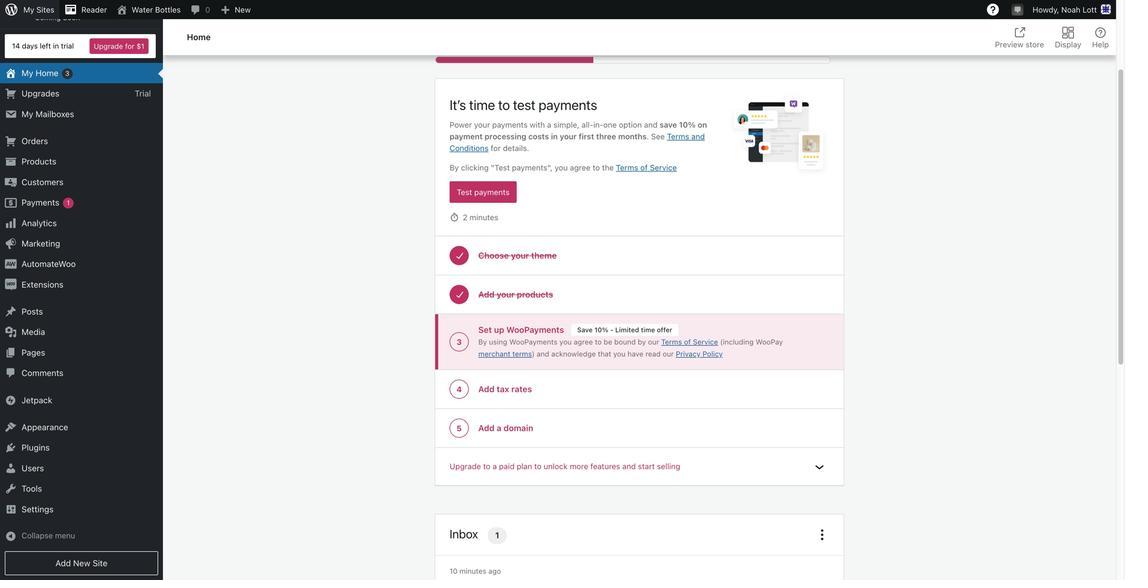 Task type: locate. For each thing, give the bounding box(es) containing it.
add up set
[[479, 290, 495, 299]]

by
[[450, 163, 459, 172], [479, 338, 487, 346]]

set up woopayments
[[479, 325, 564, 335]]

woopayments for up
[[507, 325, 564, 335]]

power your payments with a simple, all-in-one option and
[[450, 120, 660, 129]]

terms of service link down .
[[616, 163, 677, 172]]

0 vertical spatial of
[[641, 163, 648, 172]]

in
[[53, 42, 59, 50], [551, 132, 558, 141]]

add for add your products
[[479, 290, 495, 299]]

1 horizontal spatial in
[[551, 132, 558, 141]]

time up by
[[641, 326, 655, 334]]

in down power your payments with a simple, all-in-one option and
[[551, 132, 558, 141]]

1 horizontal spatial of
[[684, 338, 691, 346]]

customers link
[[0, 172, 163, 192]]

on
[[698, 120, 707, 129]]

customers
[[22, 177, 64, 187]]

add tax rates
[[479, 384, 532, 394]]

new left 'site' at bottom
[[73, 558, 90, 568]]

2 vertical spatial terms
[[662, 338, 682, 346]]

sites
[[36, 5, 54, 14]]

10% for set up woopayments
[[595, 326, 609, 334]]

our
[[648, 338, 660, 346], [663, 350, 674, 358]]

my home 3
[[22, 68, 69, 78]]

1 horizontal spatial new
[[235, 5, 251, 14]]

terms down offer
[[662, 338, 682, 346]]

1 vertical spatial new
[[73, 558, 90, 568]]

0 vertical spatial terms
[[667, 132, 690, 141]]

time right it's
[[469, 97, 495, 113]]

option
[[619, 120, 642, 129]]

0 vertical spatial you
[[555, 163, 568, 172]]

payment
[[450, 132, 483, 141]]

read
[[646, 350, 661, 358]]

comments link
[[0, 363, 163, 384]]

to left paid
[[483, 462, 491, 471]]

add inside button
[[479, 290, 495, 299]]

1 vertical spatial time
[[641, 326, 655, 334]]

0 horizontal spatial 10%
[[595, 326, 609, 334]]

1 horizontal spatial 10%
[[679, 120, 696, 129]]

and inside button
[[623, 462, 636, 471]]

1 vertical spatial upgrade
[[450, 462, 481, 471]]

0 horizontal spatial upgrade
[[94, 42, 123, 50]]

analytics link
[[0, 213, 163, 233]]

1 vertical spatial woopayments
[[510, 338, 558, 346]]

0 horizontal spatial 1
[[67, 199, 70, 207]]

minutes for 10
[[460, 567, 487, 575]]

.
[[647, 132, 649, 141]]

conditions
[[450, 144, 489, 153]]

0 vertical spatial in
[[53, 42, 59, 50]]

by clicking "test payments", you agree to the terms of service
[[450, 163, 677, 172]]

terms
[[667, 132, 690, 141], [616, 163, 639, 172], [662, 338, 682, 346]]

your left products
[[497, 290, 515, 299]]

agree down save
[[574, 338, 593, 346]]

1 horizontal spatial time
[[641, 326, 655, 334]]

of down .
[[641, 163, 648, 172]]

posts link
[[0, 302, 163, 322]]

more right few
[[501, 5, 531, 21]]

only
[[435, 5, 463, 21]]

add for add new site
[[55, 558, 71, 568]]

off!
[[608, 5, 628, 21]]

1 vertical spatial my
[[22, 68, 33, 78]]

add inside button
[[479, 423, 495, 433]]

add
[[479, 290, 495, 299], [479, 384, 495, 394], [479, 423, 495, 433], [55, 558, 71, 568]]

my mailboxes
[[22, 109, 74, 119]]

terms of service link up privacy at the right of page
[[662, 338, 719, 346]]

1 vertical spatial agree
[[574, 338, 593, 346]]

minutes right 2
[[470, 213, 499, 222]]

of up privacy at the right of page
[[684, 338, 691, 346]]

your inside 'button'
[[511, 251, 529, 260]]

0 vertical spatial for
[[125, 42, 135, 50]]

2 vertical spatial my
[[22, 109, 33, 119]]

woopayments inside by using woopayments you agree to be bound by our terms of service (including woopay merchant terms ) and acknowledge that you have read our privacy policy
[[510, 338, 558, 346]]

tab list
[[988, 19, 1117, 55]]

simple,
[[554, 120, 580, 129]]

test
[[513, 97, 536, 113]]

days
[[22, 42, 38, 50]]

extensions link
[[0, 274, 163, 295]]

add inside 'button'
[[479, 384, 495, 394]]

1 vertical spatial home
[[36, 68, 58, 78]]

upgrade left $1
[[94, 42, 123, 50]]

howdy,
[[1033, 5, 1060, 14]]

my inside the toolbar navigation
[[23, 5, 34, 14]]

for left $1
[[125, 42, 135, 50]]

your
[[474, 120, 490, 129], [560, 132, 577, 141], [511, 251, 529, 260], [497, 290, 515, 299]]

trial
[[135, 88, 151, 98]]

my left sites
[[23, 5, 34, 14]]

10% inside the save 10% on payment processing costs in your first three months
[[679, 120, 696, 129]]

2 vertical spatial payments
[[475, 188, 510, 197]]

)
[[532, 350, 535, 358]]

home down 0 link at the left top of page
[[187, 32, 211, 42]]

add down the 'menu'
[[55, 558, 71, 568]]

coming soon link
[[0, 0, 163, 29]]

my for my sites
[[23, 5, 34, 14]]

add left tax
[[479, 384, 495, 394]]

by for by clicking "test payments", you agree to the terms of service
[[450, 163, 459, 172]]

in-
[[594, 120, 604, 129]]

1 vertical spatial in
[[551, 132, 558, 141]]

10% left -
[[595, 326, 609, 334]]

to inside by using woopayments you agree to be bound by our terms of service (including woopay merchant terms ) and acknowledge that you have read our privacy policy
[[595, 338, 602, 346]]

that
[[598, 350, 612, 358]]

0 horizontal spatial for
[[125, 42, 135, 50]]

new right "0"
[[235, 5, 251, 14]]

save 10% - limited time offer
[[578, 326, 673, 334]]

your inside the save 10% on payment processing costs in your first three months
[[560, 132, 577, 141]]

payments up 'simple,'
[[539, 97, 598, 113]]

to left be
[[595, 338, 602, 346]]

and left start at right
[[623, 462, 636, 471]]

0 horizontal spatial by
[[450, 163, 459, 172]]

0 vertical spatial service
[[650, 163, 677, 172]]

you
[[555, 163, 568, 172], [560, 338, 572, 346], [614, 350, 626, 358]]

and down on
[[692, 132, 705, 141]]

more right unlock
[[570, 462, 589, 471]]

inbox notes options image
[[816, 528, 830, 542]]

plugins link
[[0, 438, 163, 458]]

0 vertical spatial 1
[[67, 199, 70, 207]]

payments",
[[512, 163, 553, 172]]

our right read
[[663, 350, 674, 358]]

1
[[67, 199, 70, 207], [496, 530, 500, 540]]

1 horizontal spatial service
[[693, 338, 719, 346]]

your down 'simple,'
[[560, 132, 577, 141]]

1 right inbox on the left bottom of page
[[496, 530, 500, 540]]

orders
[[22, 136, 48, 146]]

0 horizontal spatial in
[[53, 42, 59, 50]]

agree down terms and conditions link in the top of the page
[[570, 163, 591, 172]]

service up privacy policy link
[[693, 338, 719, 346]]

for down processing
[[491, 144, 501, 153]]

1 vertical spatial 1
[[496, 530, 500, 540]]

ago
[[489, 567, 501, 575]]

1 vertical spatial our
[[663, 350, 674, 358]]

0 horizontal spatial new
[[73, 558, 90, 568]]

settings link
[[0, 499, 163, 520]]

my up upgrades
[[22, 68, 33, 78]]

1 horizontal spatial our
[[663, 350, 674, 358]]

terms of service link
[[616, 163, 677, 172], [662, 338, 719, 346]]

your up the payment
[[474, 120, 490, 129]]

payments down "test
[[475, 188, 510, 197]]

minutes right 10 at left
[[460, 567, 487, 575]]

add left domain
[[479, 423, 495, 433]]

0 horizontal spatial our
[[648, 338, 660, 346]]

0 horizontal spatial service
[[650, 163, 677, 172]]

a left few
[[466, 5, 473, 21]]

collapse menu
[[22, 531, 75, 540]]

1 vertical spatial of
[[684, 338, 691, 346]]

1 vertical spatial by
[[479, 338, 487, 346]]

terms down the save
[[667, 132, 690, 141]]

0 vertical spatial time
[[469, 97, 495, 113]]

3
[[65, 69, 69, 77]]

$1
[[137, 42, 144, 50]]

0 vertical spatial by
[[450, 163, 459, 172]]

tools
[[22, 484, 42, 494]]

media link
[[0, 322, 163, 343]]

0 vertical spatial our
[[648, 338, 660, 346]]

by inside by using woopayments you agree to be bound by our terms of service (including woopay merchant terms ) and acknowledge that you have read our privacy policy
[[479, 338, 487, 346]]

0 vertical spatial 10%
[[679, 120, 696, 129]]

-
[[611, 326, 614, 334]]

display
[[1055, 40, 1082, 49]]

14 days left in trial
[[12, 42, 74, 50]]

1 horizontal spatial more
[[570, 462, 589, 471]]

1 vertical spatial minutes
[[460, 567, 487, 575]]

14
[[12, 42, 20, 50]]

payments up processing
[[493, 120, 528, 129]]

0 vertical spatial home
[[187, 32, 211, 42]]

0 vertical spatial new
[[235, 5, 251, 14]]

your inside button
[[497, 290, 515, 299]]

new inside 'link'
[[235, 5, 251, 14]]

1 vertical spatial you
[[560, 338, 572, 346]]

woopayments
[[507, 325, 564, 335], [510, 338, 558, 346]]

costs
[[529, 132, 549, 141]]

in right 'left'
[[53, 42, 59, 50]]

1 up analytics link
[[67, 199, 70, 207]]

2 vertical spatial you
[[614, 350, 626, 358]]

by left clicking
[[450, 163, 459, 172]]

1 horizontal spatial by
[[479, 338, 487, 346]]

0 vertical spatial my
[[23, 5, 34, 14]]

upgrade for upgrade for $1
[[94, 42, 123, 50]]

upgrade for upgrade to a paid plan to unlock more features and start selling
[[450, 462, 481, 471]]

limited
[[616, 326, 639, 334]]

1 vertical spatial 10%
[[595, 326, 609, 334]]

you right payments",
[[555, 163, 568, 172]]

paid
[[499, 462, 515, 471]]

1 vertical spatial for
[[491, 144, 501, 153]]

upgrade
[[94, 42, 123, 50], [450, 462, 481, 471]]

1 vertical spatial more
[[570, 462, 589, 471]]

notification image
[[1013, 4, 1023, 14]]

you down bound
[[614, 350, 626, 358]]

policy
[[703, 350, 723, 358]]

payments inside button
[[475, 188, 510, 197]]

0 vertical spatial woopayments
[[507, 325, 564, 335]]

and right )
[[537, 350, 550, 358]]

2
[[463, 213, 468, 222]]

preview store
[[996, 40, 1045, 49]]

upgrade left paid
[[450, 462, 481, 471]]

your for products
[[497, 290, 515, 299]]

1 horizontal spatial 1
[[496, 530, 500, 540]]

by down set
[[479, 338, 487, 346]]

rates
[[512, 384, 532, 394]]

0 vertical spatial terms of service link
[[616, 163, 677, 172]]

bottles
[[155, 5, 181, 14]]

home left 3 at the top
[[36, 68, 58, 78]]

you up acknowledge
[[560, 338, 572, 346]]

0 horizontal spatial home
[[36, 68, 58, 78]]

agree
[[570, 163, 591, 172], [574, 338, 593, 346]]

1 horizontal spatial upgrade
[[450, 462, 481, 471]]

1 vertical spatial terms of service link
[[662, 338, 719, 346]]

more inside button
[[570, 462, 589, 471]]

toolbar navigation
[[0, 0, 1117, 22]]

agree inside by using woopayments you agree to be bound by our terms of service (including woopay merchant terms ) and acknowledge that you have read our privacy policy
[[574, 338, 593, 346]]

plan
[[517, 462, 532, 471]]

terms of service link for (including woopay
[[662, 338, 719, 346]]

payments 1
[[22, 198, 70, 207]]

domain
[[504, 423, 534, 433]]

upgrade to a paid plan to unlock more features and start selling button
[[435, 448, 844, 486]]

terms right "the"
[[616, 163, 639, 172]]

our right by
[[648, 338, 660, 346]]

10% left on
[[679, 120, 696, 129]]

service down see
[[650, 163, 677, 172]]

more
[[501, 5, 531, 21], [570, 462, 589, 471]]

your left theme
[[511, 251, 529, 260]]

my down upgrades
[[22, 109, 33, 119]]

merchant terms link
[[479, 350, 532, 358]]

and
[[644, 120, 658, 129], [692, 132, 705, 141], [537, 350, 550, 358], [623, 462, 636, 471]]

to right plan
[[535, 462, 542, 471]]

0 vertical spatial more
[[501, 5, 531, 21]]

1 vertical spatial service
[[693, 338, 719, 346]]

for inside button
[[125, 42, 135, 50]]

0 vertical spatial minutes
[[470, 213, 499, 222]]

0 vertical spatial upgrade
[[94, 42, 123, 50]]



Task type: vqa. For each thing, say whether or not it's contained in the screenshot.
F
no



Task type: describe. For each thing, give the bounding box(es) containing it.
help button
[[1086, 19, 1117, 55]]

marketing
[[22, 239, 60, 248]]

upgrade for $1 button
[[90, 38, 149, 54]]

upgrade to a paid plan to unlock more features and start selling
[[450, 462, 681, 471]]

add for add a domain
[[479, 423, 495, 433]]

to left the tick
[[568, 5, 580, 21]]

collapse menu button
[[0, 526, 163, 547]]

and up .
[[644, 120, 658, 129]]

0 vertical spatial payments
[[539, 97, 598, 113]]

choose
[[479, 251, 509, 260]]

payment illustration image
[[728, 91, 830, 177]]

10 minutes ago
[[450, 567, 501, 575]]

collapse
[[22, 531, 53, 540]]

1 horizontal spatial home
[[187, 32, 211, 42]]

howdy, noah lott
[[1033, 5, 1098, 14]]

be
[[604, 338, 613, 346]]

tab list containing preview store
[[988, 19, 1117, 55]]

0 horizontal spatial more
[[501, 5, 531, 21]]

save
[[660, 120, 677, 129]]

1 horizontal spatial for
[[491, 144, 501, 153]]

posts
[[22, 307, 43, 317]]

settings
[[22, 504, 54, 514]]

0 vertical spatial agree
[[570, 163, 591, 172]]

add a domain button
[[435, 409, 844, 448]]

upgrades
[[22, 88, 59, 98]]

comments
[[22, 368, 63, 378]]

see
[[651, 132, 665, 141]]

soon
[[63, 13, 80, 21]]

selling
[[657, 462, 681, 471]]

in inside the save 10% on payment processing costs in your first three months
[[551, 132, 558, 141]]

coming
[[35, 13, 61, 21]]

my for my mailboxes
[[22, 109, 33, 119]]

terms inside by using woopayments you agree to be bound by our terms of service (including woopay merchant terms ) and acknowledge that you have read our privacy policy
[[662, 338, 682, 346]]

woopay
[[756, 338, 783, 346]]

reader link
[[59, 0, 112, 19]]

by for by using woopayments you agree to be bound by our terms of service (including woopay merchant terms ) and acknowledge that you have read our privacy policy
[[479, 338, 487, 346]]

a left domain
[[497, 423, 502, 433]]

1 vertical spatial terms
[[616, 163, 639, 172]]

plugins
[[22, 443, 50, 453]]

theme
[[532, 251, 557, 260]]

minutes for 2
[[470, 213, 499, 222]]

tick
[[583, 5, 605, 21]]

terms
[[513, 350, 532, 358]]

and inside by using woopayments you agree to be bound by our terms of service (including woopay merchant terms ) and acknowledge that you have read our privacy policy
[[537, 350, 550, 358]]

users
[[22, 463, 44, 473]]

my for my home 3
[[22, 68, 33, 78]]

jetpack
[[22, 395, 52, 405]]

save
[[578, 326, 593, 334]]

only a few more tasks to tick off!
[[435, 5, 628, 21]]

to left "the"
[[593, 163, 600, 172]]

a right with
[[547, 120, 552, 129]]

using
[[489, 338, 508, 346]]

service inside by using woopayments you agree to be bound by our terms of service (including woopay merchant terms ) and acknowledge that you have read our privacy policy
[[693, 338, 719, 346]]

by using woopayments you agree to be bound by our terms of service (including woopay merchant terms ) and acknowledge that you have read our privacy policy
[[479, 338, 783, 358]]

test payments
[[457, 188, 510, 197]]

your for theme
[[511, 251, 529, 260]]

with
[[530, 120, 545, 129]]

your for payments
[[474, 120, 490, 129]]

add tax rates button
[[435, 370, 844, 409]]

tax
[[497, 384, 510, 394]]

to left test
[[498, 97, 510, 113]]

months
[[619, 132, 647, 141]]

site
[[93, 558, 108, 568]]

features
[[591, 462, 621, 471]]

automatewoo
[[22, 259, 76, 269]]

privacy
[[676, 350, 701, 358]]

start
[[638, 462, 655, 471]]

marketing link
[[0, 233, 163, 254]]

woopayments for using
[[510, 338, 558, 346]]

1 vertical spatial payments
[[493, 120, 528, 129]]

(including
[[721, 338, 754, 346]]

preview
[[996, 40, 1024, 49]]

inbox
[[450, 527, 478, 541]]

a left paid
[[493, 462, 497, 471]]

display button
[[1052, 19, 1086, 55]]

1 inside payments 1
[[67, 199, 70, 207]]

preview store button
[[988, 19, 1052, 55]]

tools link
[[0, 479, 163, 499]]

terms of service link for by clicking "test payments", you agree to the terms of service
[[616, 163, 677, 172]]

up
[[494, 325, 505, 335]]

jetpack link
[[0, 390, 163, 411]]

few
[[476, 5, 497, 21]]

clicking
[[461, 163, 489, 172]]

of inside by using woopayments you agree to be bound by our terms of service (including woopay merchant terms ) and acknowledge that you have read our privacy policy
[[684, 338, 691, 346]]

terms inside terms and conditions
[[667, 132, 690, 141]]

add for add tax rates
[[479, 384, 495, 394]]

and inside terms and conditions
[[692, 132, 705, 141]]

products link
[[0, 151, 163, 172]]

10% for power your payments with a simple, all-in-one option and
[[679, 120, 696, 129]]

menu
[[55, 531, 75, 540]]

left
[[40, 42, 51, 50]]

the
[[602, 163, 614, 172]]

. see
[[647, 132, 667, 141]]

mailboxes
[[36, 109, 74, 119]]

save 10% on payment processing costs in your first three months
[[450, 120, 707, 141]]

store
[[1026, 40, 1045, 49]]

payments
[[22, 198, 59, 207]]

add new site link
[[5, 551, 158, 575]]

products
[[517, 290, 553, 299]]

three
[[597, 132, 616, 141]]

test payments button
[[450, 181, 517, 203]]

choose your theme button
[[435, 236, 844, 275]]

power
[[450, 120, 472, 129]]

one
[[604, 120, 617, 129]]

0 horizontal spatial time
[[469, 97, 495, 113]]

offer
[[657, 326, 673, 334]]

lott
[[1083, 5, 1098, 14]]

extensions
[[22, 280, 63, 289]]

appearance link
[[0, 417, 163, 438]]

timer image
[[450, 212, 459, 222]]

privacy policy link
[[676, 350, 723, 358]]

set
[[479, 325, 492, 335]]

0 horizontal spatial of
[[641, 163, 648, 172]]



